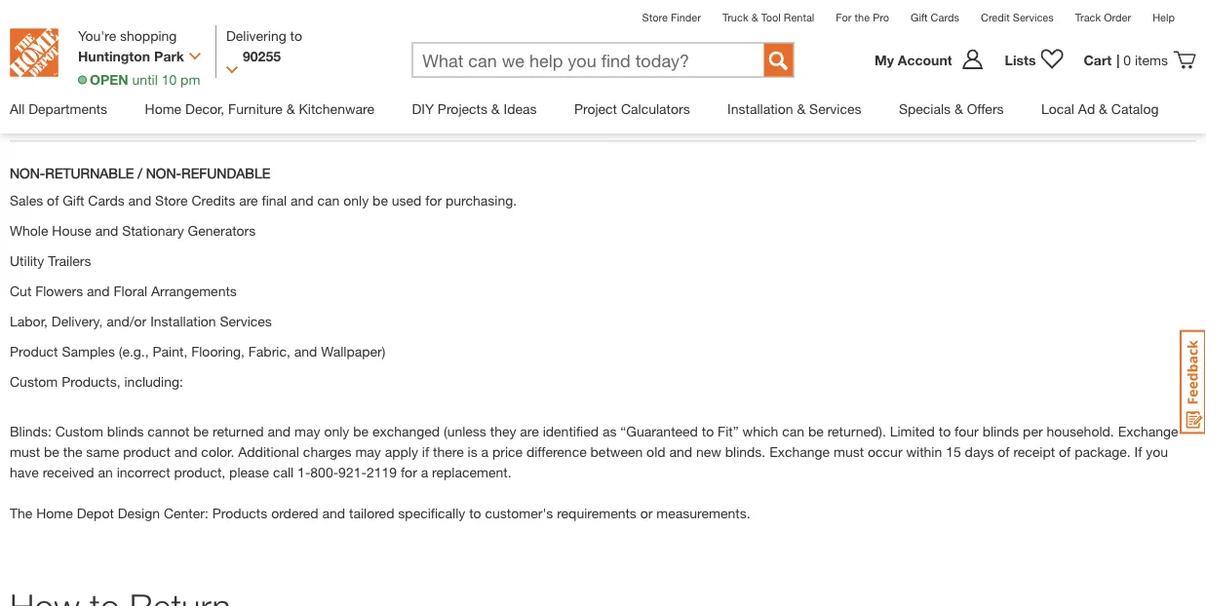 Task type: describe. For each thing, give the bounding box(es) containing it.
be up 921-
[[353, 424, 369, 440]]

departments
[[28, 100, 107, 117]]

and right old
[[669, 444, 692, 460]]

product
[[10, 344, 58, 360]]

2 horizontal spatial of
[[1059, 444, 1071, 460]]

gift cards link
[[911, 11, 959, 24]]

shopping
[[120, 27, 177, 43]]

& left ideas
[[491, 100, 500, 117]]

utility
[[10, 253, 44, 269]]

0 horizontal spatial cards
[[88, 193, 125, 209]]

if
[[422, 444, 429, 460]]

pm
[[181, 71, 200, 87]]

household.
[[1047, 424, 1114, 440]]

appliances,
[[224, 93, 295, 109]]

projects
[[438, 100, 488, 117]]

submit search image
[[769, 51, 789, 71]]

all departments
[[10, 100, 107, 117]]

kitchenware
[[299, 100, 374, 117]]

& left tool
[[751, 11, 758, 24]]

sales
[[10, 193, 43, 209]]

credit services link
[[981, 11, 1054, 24]]

washers,
[[299, 93, 355, 109]]

store finder
[[642, 11, 701, 24]]

huntington
[[78, 48, 150, 64]]

to left four
[[939, 424, 951, 440]]

rental
[[784, 11, 814, 24]]

house
[[52, 223, 91, 239]]

within
[[906, 444, 942, 460]]

track order
[[1075, 11, 1131, 24]]

and up product,
[[174, 444, 197, 460]]

0 vertical spatial gift
[[911, 11, 928, 24]]

and up additional
[[268, 424, 291, 440]]

limited
[[890, 424, 935, 440]]

hours
[[29, 65, 77, 81]]

1 horizontal spatial store
[[642, 11, 668, 24]]

charges
[[303, 444, 352, 460]]

be up color.
[[193, 424, 209, 440]]

four
[[955, 424, 979, 440]]

installation inside 'link'
[[728, 100, 793, 117]]

specials & offers
[[899, 100, 1004, 117]]

exchanged
[[372, 424, 440, 440]]

new
[[696, 444, 721, 460]]

my account
[[875, 52, 952, 68]]

0 items
[[1124, 52, 1168, 68]]

1 vertical spatial home
[[36, 506, 73, 522]]

all major appliances (refrigeration appliances, washers, dryers, ranges, dishwashers and some microwaves)
[[10, 93, 683, 109]]

used
[[392, 193, 422, 209]]

price
[[492, 444, 523, 460]]

1 horizontal spatial of
[[998, 444, 1010, 460]]

1 must from the left
[[10, 444, 40, 460]]

credits
[[192, 193, 235, 209]]

cut flowers and floral arrangements
[[10, 283, 237, 300]]

offers
[[967, 100, 1004, 117]]

blinds.
[[725, 444, 766, 460]]

cannot
[[148, 424, 190, 440]]

1-
[[297, 465, 310, 481]]

2 non- from the left
[[146, 165, 181, 182]]

track
[[1075, 11, 1101, 24]]

all for all major appliances (refrigeration appliances, washers, dryers, ranges, dishwashers and some microwaves)
[[10, 93, 25, 109]]

tool
[[761, 11, 781, 24]]

for inside blinds: custom blinds cannot be returned and may only be exchanged (unless they are identified as "guaranteed to fit" which can be returned). limited to four blinds per household. exchange must be the same product and color. additional charges may apply if there is a price difference between old and new blinds. exchange must occur within 15 days of receipt of package. if you have received an incorrect product, please call 1-800-921-2119 for a replacement.
[[401, 465, 417, 481]]

major
[[28, 93, 63, 109]]

arrangements
[[151, 283, 237, 300]]

as
[[603, 424, 617, 440]]

requirements
[[557, 506, 637, 522]]

have
[[10, 465, 39, 481]]

blinds: custom blinds cannot be returned and may only be exchanged (unless they are identified as "guaranteed to fit" which can be returned). limited to four blinds per household. exchange must be the same product and color. additional charges may apply if there is a price difference between old and new blinds. exchange must occur within 15 days of receipt of package. if you have received an incorrect product, please call 1-800-921-2119 for a replacement.
[[10, 424, 1179, 481]]

flooring,
[[191, 344, 245, 360]]

local
[[1041, 100, 1075, 117]]

you're shopping
[[78, 27, 177, 43]]

800-
[[310, 465, 338, 481]]

additional
[[238, 444, 299, 460]]

and left tailored
[[322, 506, 345, 522]]

products,
[[62, 374, 121, 390]]

which
[[743, 424, 778, 440]]

installation & services
[[728, 100, 862, 117]]

and right final
[[291, 193, 314, 209]]

0 horizontal spatial gift
[[63, 193, 84, 209]]

0 vertical spatial a
[[481, 444, 489, 460]]

credit services
[[981, 11, 1054, 24]]

center:
[[164, 506, 209, 522]]

specials
[[899, 100, 951, 117]]

1 non- from the left
[[10, 165, 45, 182]]

the home depot logo link
[[10, 28, 59, 77]]

and right fabric,
[[294, 344, 317, 360]]

1 horizontal spatial the
[[855, 11, 870, 24]]

48 hours
[[10, 65, 77, 81]]

an
[[98, 465, 113, 481]]

appliances
[[67, 93, 134, 109]]

product
[[123, 444, 171, 460]]

project
[[574, 100, 617, 117]]

2 vertical spatial services
[[220, 314, 272, 330]]

be left used
[[373, 193, 388, 209]]

refundable
[[181, 165, 270, 182]]

non-returnable / non-refundable
[[10, 165, 270, 182]]

for the pro
[[836, 11, 889, 24]]

"guaranteed
[[620, 424, 698, 440]]

are inside blinds: custom blinds cannot be returned and may only be exchanged (unless they are identified as "guaranteed to fit" which can be returned). limited to four blinds per household. exchange must be the same product and color. additional charges may apply if there is a price difference between old and new blinds. exchange must occur within 15 days of receipt of package. if you have received an incorrect product, please call 1-800-921-2119 for a replacement.
[[520, 424, 539, 440]]

the inside blinds: custom blinds cannot be returned and may only be exchanged (unless they are identified as "guaranteed to fit" which can be returned). limited to four blinds per household. exchange must be the same product and color. additional charges may apply if there is a price difference between old and new blinds. exchange must occur within 15 days of receipt of package. if you have received an incorrect product, please call 1-800-921-2119 for a replacement.
[[63, 444, 82, 460]]

floral
[[114, 283, 147, 300]]

installation & services link
[[728, 84, 862, 134]]



Task type: vqa. For each thing, say whether or not it's contained in the screenshot.
email field
no



Task type: locate. For each thing, give the bounding box(es) containing it.
track order link
[[1075, 11, 1131, 24]]

/
[[138, 165, 142, 182]]

0 vertical spatial exchange
[[1118, 424, 1179, 440]]

old
[[647, 444, 666, 460]]

2 blinds from the left
[[983, 424, 1019, 440]]

(unless
[[444, 424, 486, 440]]

diy projects & ideas
[[412, 100, 537, 117]]

0 horizontal spatial home
[[36, 506, 73, 522]]

1 horizontal spatial for
[[425, 193, 442, 209]]

15
[[946, 444, 961, 460]]

0 vertical spatial for
[[425, 193, 442, 209]]

0 horizontal spatial installation
[[150, 314, 216, 330]]

must down returned).
[[834, 444, 864, 460]]

1 vertical spatial installation
[[150, 314, 216, 330]]

for
[[836, 11, 852, 24]]

1 vertical spatial may
[[355, 444, 381, 460]]

None text field
[[413, 43, 745, 78], [413, 43, 745, 78], [413, 43, 745, 78], [413, 43, 745, 78]]

only inside blinds: custom blinds cannot be returned and may only be exchanged (unless they are identified as "guaranteed to fit" which can be returned). limited to four blinds per household. exchange must be the same product and color. additional charges may apply if there is a price difference between old and new blinds. exchange must occur within 15 days of receipt of package. if you have received an incorrect product, please call 1-800-921-2119 for a replacement.
[[324, 424, 349, 440]]

flowers
[[35, 283, 83, 300]]

all down 48
[[10, 93, 25, 109]]

to right delivering at left top
[[290, 27, 302, 43]]

call
[[273, 465, 294, 481]]

are
[[239, 193, 258, 209], [520, 424, 539, 440]]

10
[[162, 71, 177, 87]]

a down if at left bottom
[[421, 465, 428, 481]]

0 horizontal spatial must
[[10, 444, 40, 460]]

must up have
[[10, 444, 40, 460]]

cart
[[1084, 52, 1112, 68]]

1 horizontal spatial services
[[809, 100, 862, 117]]

are right they
[[520, 424, 539, 440]]

1 vertical spatial for
[[401, 465, 417, 481]]

0 horizontal spatial store
[[155, 193, 188, 209]]

truck & tool rental link
[[722, 11, 814, 24]]

fit"
[[718, 424, 739, 440]]

1 vertical spatial are
[[520, 424, 539, 440]]

for right used
[[425, 193, 442, 209]]

1 vertical spatial store
[[155, 193, 188, 209]]

1 horizontal spatial may
[[355, 444, 381, 460]]

blinds up product
[[107, 424, 144, 440]]

catalog
[[1111, 100, 1159, 117]]

generators
[[188, 223, 256, 239]]

custom inside blinds: custom blinds cannot be returned and may only be exchanged (unless they are identified as "guaranteed to fit" which can be returned). limited to four blinds per household. exchange must be the same product and color. additional charges may apply if there is a price difference between old and new blinds. exchange must occur within 15 days of receipt of package. if you have received an incorrect product, please call 1-800-921-2119 for a replacement.
[[55, 424, 103, 440]]

921-
[[338, 465, 367, 481]]

product samples (e.g., paint, flooring, fabric, and wallpaper)
[[10, 344, 385, 360]]

0 horizontal spatial of
[[47, 193, 59, 209]]

1 vertical spatial services
[[809, 100, 862, 117]]

all
[[10, 93, 25, 109], [10, 100, 25, 117]]

0 horizontal spatial can
[[317, 193, 340, 209]]

1 horizontal spatial exchange
[[1118, 424, 1179, 440]]

and left floral
[[87, 283, 110, 300]]

only left used
[[344, 193, 369, 209]]

samples
[[62, 344, 115, 360]]

gift right pro
[[911, 11, 928, 24]]

services
[[1013, 11, 1054, 24], [809, 100, 862, 117], [220, 314, 272, 330]]

0 vertical spatial home
[[145, 100, 182, 117]]

1 vertical spatial custom
[[55, 424, 103, 440]]

may up charges
[[295, 424, 320, 440]]

all departments link
[[10, 84, 107, 134]]

1 horizontal spatial cards
[[931, 11, 959, 24]]

1 horizontal spatial must
[[834, 444, 864, 460]]

including:
[[124, 374, 183, 390]]

home down 10
[[145, 100, 182, 117]]

only up charges
[[324, 424, 349, 440]]

the
[[855, 11, 870, 24], [63, 444, 82, 460]]

help
[[1153, 11, 1175, 24]]

gift up house
[[63, 193, 84, 209]]

the
[[10, 506, 33, 522]]

delivering
[[226, 27, 286, 43]]

2 horizontal spatial services
[[1013, 11, 1054, 24]]

can right final
[[317, 193, 340, 209]]

& down "rental"
[[797, 100, 806, 117]]

be up received
[[44, 444, 59, 460]]

open until 10 pm
[[90, 71, 200, 87]]

you
[[1146, 444, 1168, 460]]

of right sales
[[47, 193, 59, 209]]

sales of gift cards and store credits are final and can only be used for purchasing.
[[10, 193, 517, 209]]

0 vertical spatial the
[[855, 11, 870, 24]]

services inside "installation & services" 'link'
[[809, 100, 862, 117]]

of down "household."
[[1059, 444, 1071, 460]]

installation down 'submit search' icon
[[728, 100, 793, 117]]

can inside blinds: custom blinds cannot be returned and may only be exchanged (unless they are identified as "guaranteed to fit" which can be returned). limited to four blinds per household. exchange must be the same product and color. additional charges may apply if there is a price difference between old and new blinds. exchange must occur within 15 days of receipt of package. if you have received an incorrect product, please call 1-800-921-2119 for a replacement.
[[782, 424, 805, 440]]

0 vertical spatial can
[[317, 193, 340, 209]]

apply
[[385, 444, 418, 460]]

1 horizontal spatial home
[[145, 100, 182, 117]]

days
[[965, 444, 994, 460]]

0 horizontal spatial for
[[401, 465, 417, 481]]

feedback link image
[[1180, 330, 1206, 435]]

services left specials
[[809, 100, 862, 117]]

if
[[1135, 444, 1142, 460]]

to left the fit"
[[702, 424, 714, 440]]

1 vertical spatial the
[[63, 444, 82, 460]]

blinds up days
[[983, 424, 1019, 440]]

0 horizontal spatial are
[[239, 193, 258, 209]]

the home depot design center: products ordered and tailored specifically to customer's requirements or measurements.
[[10, 506, 750, 522]]

gift cards
[[911, 11, 959, 24]]

(e.g.,
[[119, 344, 149, 360]]

truck & tool rental
[[722, 11, 814, 24]]

store up stationary
[[155, 193, 188, 209]]

0 vertical spatial store
[[642, 11, 668, 24]]

specifically
[[398, 506, 465, 522]]

non-
[[10, 165, 45, 182], [146, 165, 181, 182]]

diy
[[412, 100, 434, 117]]

48
[[10, 65, 25, 81]]

1 vertical spatial exchange
[[770, 444, 830, 460]]

ordered
[[271, 506, 319, 522]]

0 vertical spatial installation
[[728, 100, 793, 117]]

store left finder on the top right
[[642, 11, 668, 24]]

and down /
[[128, 193, 151, 209]]

the up received
[[63, 444, 82, 460]]

lists
[[1005, 52, 1036, 68]]

may up 2119
[[355, 444, 381, 460]]

blinds:
[[10, 424, 51, 440]]

cards
[[931, 11, 959, 24], [88, 193, 125, 209]]

tailored
[[349, 506, 394, 522]]

ad
[[1078, 100, 1095, 117]]

0
[[1124, 52, 1131, 68]]

for down apply
[[401, 465, 417, 481]]

huntington park
[[78, 48, 184, 64]]

stationary
[[122, 223, 184, 239]]

2 must from the left
[[834, 444, 864, 460]]

local ad & catalog link
[[1041, 84, 1159, 134]]

custom down product
[[10, 374, 58, 390]]

and left some at top
[[542, 93, 565, 109]]

1 horizontal spatial can
[[782, 424, 805, 440]]

1 blinds from the left
[[107, 424, 144, 440]]

the home depot image
[[10, 28, 59, 77]]

furniture
[[228, 100, 283, 117]]

&
[[751, 11, 758, 24], [286, 100, 295, 117], [491, 100, 500, 117], [797, 100, 806, 117], [955, 100, 963, 117], [1099, 100, 1108, 117]]

be left returned).
[[808, 424, 824, 440]]

0 vertical spatial only
[[344, 193, 369, 209]]

0 vertical spatial cards
[[931, 11, 959, 24]]

exchange down which
[[770, 444, 830, 460]]

all left major
[[10, 100, 25, 117]]

is
[[468, 444, 477, 460]]

0 vertical spatial services
[[1013, 11, 1054, 24]]

project calculators
[[574, 100, 690, 117]]

1 vertical spatial can
[[782, 424, 805, 440]]

home right the
[[36, 506, 73, 522]]

can right which
[[782, 424, 805, 440]]

exchange up you
[[1118, 424, 1179, 440]]

of
[[47, 193, 59, 209], [998, 444, 1010, 460], [1059, 444, 1071, 460]]

& inside 'link'
[[797, 100, 806, 117]]

cards down returnable
[[88, 193, 125, 209]]

1 vertical spatial a
[[421, 465, 428, 481]]

0 horizontal spatial blinds
[[107, 424, 144, 440]]

store finder link
[[642, 11, 701, 24]]

incorrect
[[117, 465, 170, 481]]

depot
[[77, 506, 114, 522]]

services up fabric,
[[220, 314, 272, 330]]

to down "replacement."
[[469, 506, 481, 522]]

0 horizontal spatial the
[[63, 444, 82, 460]]

1 horizontal spatial gift
[[911, 11, 928, 24]]

0 vertical spatial are
[[239, 193, 258, 209]]

utility trailers
[[10, 253, 91, 269]]

custom up same
[[55, 424, 103, 440]]

0 vertical spatial may
[[295, 424, 320, 440]]

account
[[898, 52, 952, 68]]

or
[[640, 506, 653, 522]]

home
[[145, 100, 182, 117], [36, 506, 73, 522]]

0 horizontal spatial non-
[[10, 165, 45, 182]]

0 horizontal spatial may
[[295, 424, 320, 440]]

for the pro link
[[836, 11, 889, 24]]

0 horizontal spatial a
[[421, 465, 428, 481]]

ranges,
[[406, 93, 456, 109]]

to
[[290, 27, 302, 43], [702, 424, 714, 440], [939, 424, 951, 440], [469, 506, 481, 522]]

1 vertical spatial only
[[324, 424, 349, 440]]

cards up my account link
[[931, 11, 959, 24]]

ideas
[[504, 100, 537, 117]]

fabric,
[[248, 344, 290, 360]]

services right credit
[[1013, 11, 1054, 24]]

package.
[[1075, 444, 1131, 460]]

of right days
[[998, 444, 1010, 460]]

custom products, including:
[[10, 374, 183, 390]]

1 horizontal spatial non-
[[146, 165, 181, 182]]

all for all departments
[[10, 100, 25, 117]]

1 vertical spatial cards
[[88, 193, 125, 209]]

non- right /
[[146, 165, 181, 182]]

0 vertical spatial custom
[[10, 374, 58, 390]]

home decor, furniture & kitchenware link
[[145, 84, 374, 134]]

color.
[[201, 444, 234, 460]]

a right is
[[481, 444, 489, 460]]

& right ad
[[1099, 100, 1108, 117]]

the right for
[[855, 11, 870, 24]]

0 horizontal spatial services
[[220, 314, 272, 330]]

1 horizontal spatial installation
[[728, 100, 793, 117]]

only
[[344, 193, 369, 209], [324, 424, 349, 440]]

non- up sales
[[10, 165, 45, 182]]

microwaves)
[[606, 93, 683, 109]]

1 horizontal spatial are
[[520, 424, 539, 440]]

may
[[295, 424, 320, 440], [355, 444, 381, 460]]

1 vertical spatial gift
[[63, 193, 84, 209]]

they
[[490, 424, 516, 440]]

installation
[[728, 100, 793, 117], [150, 314, 216, 330]]

2 all from the top
[[10, 100, 25, 117]]

0 horizontal spatial exchange
[[770, 444, 830, 460]]

1 all from the top
[[10, 93, 25, 109]]

are left final
[[239, 193, 258, 209]]

& left offers
[[955, 100, 963, 117]]

whole house and stationary generators
[[10, 223, 256, 239]]

1 horizontal spatial blinds
[[983, 424, 1019, 440]]

& right furniture
[[286, 100, 295, 117]]

and right house
[[95, 223, 118, 239]]

1 horizontal spatial a
[[481, 444, 489, 460]]

items
[[1135, 52, 1168, 68]]

installation down arrangements
[[150, 314, 216, 330]]

park
[[154, 48, 184, 64]]

calculators
[[621, 100, 690, 117]]

purchasing.
[[446, 193, 517, 209]]



